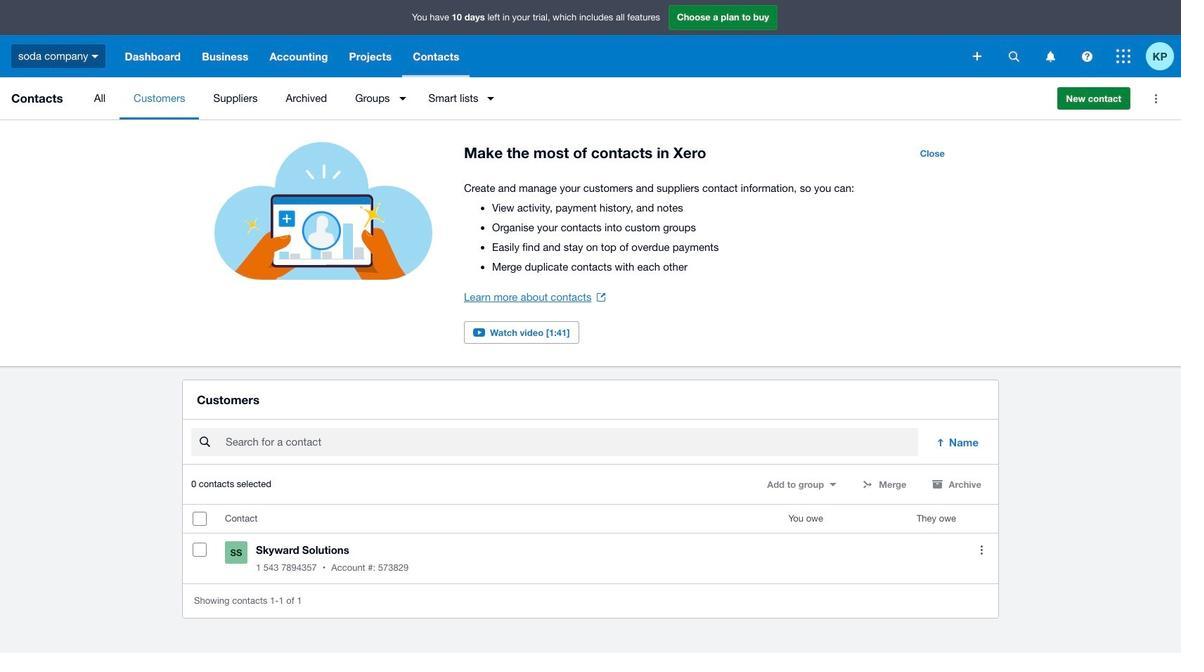 Task type: describe. For each thing, give the bounding box(es) containing it.
Search for a contact field
[[224, 429, 919, 456]]

actions menu image
[[1142, 84, 1171, 113]]

contact list table element
[[183, 505, 999, 584]]



Task type: locate. For each thing, give the bounding box(es) containing it.
more row options image
[[968, 536, 996, 564]]

svg image
[[1117, 49, 1131, 63], [1046, 51, 1056, 62], [1082, 51, 1093, 62], [974, 52, 982, 61]]

svg image
[[1009, 51, 1020, 62], [92, 55, 99, 58]]

1 horizontal spatial svg image
[[1009, 51, 1020, 62]]

banner
[[0, 0, 1182, 77]]

0 horizontal spatial svg image
[[92, 55, 99, 58]]

menu
[[80, 77, 1046, 120]]



Task type: vqa. For each thing, say whether or not it's contained in the screenshot.
the Groups
no



